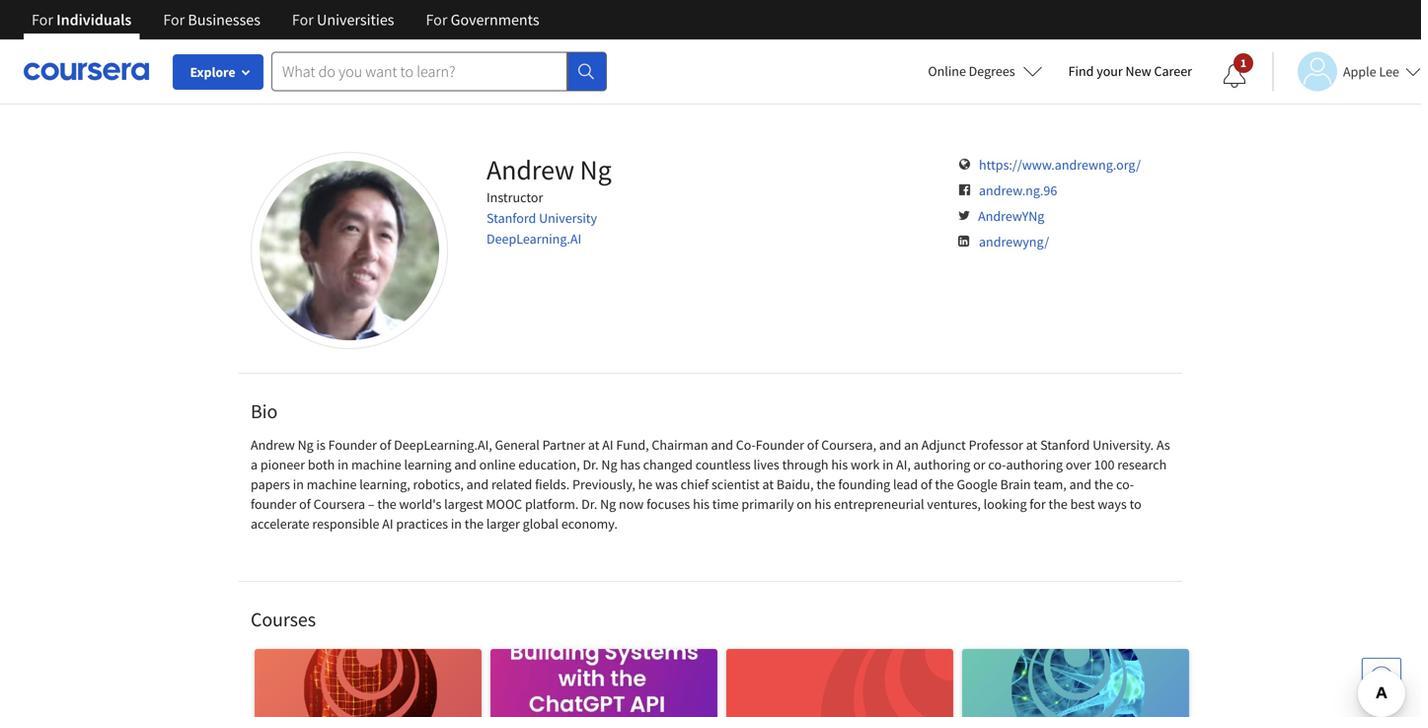 Task type: locate. For each thing, give the bounding box(es) containing it.
stanford inside andrew ng is founder of deeplearning.ai, general partner at ai fund, chairman and co-founder of coursera, and an adjunct professor at stanford university. as a pioneer both in machine learning and online education, dr. ng has changed countless lives through his work in ai, authoring or co-authoring over 100 research papers in machine learning, robotics, and related fields. previously, he was chief scientist at baidu, the founding lead of the google brain team, and the co- founder of coursera – the world's largest mooc platform. dr. ng now focuses his time primarily on his entrepreneurial ventures, looking for the best ways to accelerate responsible ai practices in the larger global economy.
[[1040, 436, 1090, 454]]

founder up lives
[[756, 436, 804, 454]]

co- up to at the bottom right of the page
[[1116, 476, 1134, 493]]

1 vertical spatial stanford
[[1040, 436, 1090, 454]]

for up what do you want to learn? text box
[[426, 10, 447, 30]]

1 vertical spatial andrew
[[251, 436, 295, 454]]

at up primarily
[[762, 476, 774, 493]]

economy.
[[561, 515, 618, 533]]

focuses
[[646, 495, 690, 513]]

the right –
[[377, 495, 396, 513]]

for universities
[[292, 10, 394, 30]]

0 horizontal spatial founder
[[328, 436, 377, 454]]

at
[[588, 436, 600, 454], [1026, 436, 1038, 454], [762, 476, 774, 493]]

deeplearning.ai
[[487, 230, 581, 248]]

for left businesses
[[163, 10, 185, 30]]

2 for from the left
[[163, 10, 185, 30]]

1 horizontal spatial founder
[[756, 436, 804, 454]]

None search field
[[271, 52, 607, 91]]

the
[[816, 476, 836, 493], [935, 476, 954, 493], [1094, 476, 1113, 493], [377, 495, 396, 513], [1049, 495, 1068, 513], [465, 515, 484, 533]]

and down over
[[1069, 476, 1092, 493]]

professor
[[969, 436, 1023, 454]]

his
[[831, 456, 848, 474], [693, 495, 710, 513], [815, 495, 831, 513]]

and
[[711, 436, 733, 454], [879, 436, 901, 454], [454, 456, 477, 474], [466, 476, 489, 493], [1069, 476, 1092, 493]]

on
[[797, 495, 812, 513]]

1 authoring from the left
[[914, 456, 970, 474]]

andrew up pioneer
[[251, 436, 295, 454]]

ai left practices
[[382, 515, 393, 533]]

0 horizontal spatial andrew
[[251, 436, 295, 454]]

his down coursera,
[[831, 456, 848, 474]]

dr. up previously,
[[583, 456, 599, 474]]

ventures,
[[927, 495, 981, 513]]

0 horizontal spatial ai
[[382, 515, 393, 533]]

ng
[[580, 152, 611, 187], [298, 436, 314, 454], [601, 456, 617, 474], [600, 495, 616, 513]]

in
[[338, 456, 349, 474], [883, 456, 893, 474], [293, 476, 304, 493], [451, 515, 462, 533]]

find
[[1068, 62, 1094, 80]]

both
[[308, 456, 335, 474]]

his right the on
[[815, 495, 831, 513]]

ai left fund,
[[602, 436, 613, 454]]

stanford down instructor
[[487, 209, 536, 227]]

andrew for andrew ng is founder of deeplearning.ai, general partner at ai fund, chairman and co-founder of coursera, and an adjunct professor at stanford university. as a pioneer both in machine learning and online education, dr. ng has changed countless lives through his work in ai, authoring or co-authoring over 100 research papers in machine learning, robotics, and related fields. previously, he was chief scientist at baidu, the founding lead of the google brain team, and the co- founder of coursera – the world's largest mooc platform. dr. ng now focuses his time primarily on his entrepreneurial ventures, looking for the best ways to accelerate responsible ai practices in the larger global economy.
[[251, 436, 295, 454]]

founder
[[328, 436, 377, 454], [756, 436, 804, 454]]

coursera,
[[821, 436, 876, 454]]

for for individuals
[[32, 10, 53, 30]]

the down the "largest"
[[465, 515, 484, 533]]

deeplearning.ai link
[[487, 230, 581, 248]]

find your new career link
[[1059, 59, 1202, 84]]

in down pioneer
[[293, 476, 304, 493]]

ng down previously,
[[600, 495, 616, 513]]

machine up learning,
[[351, 456, 401, 474]]

profile image
[[251, 152, 448, 349]]

the right for
[[1049, 495, 1068, 513]]

google
[[957, 476, 998, 493]]

scientist
[[711, 476, 760, 493]]

apple lee button
[[1272, 52, 1421, 91]]

coursera image
[[24, 56, 149, 87]]

looking
[[984, 495, 1027, 513]]

machine up the 'coursera'
[[307, 476, 357, 493]]

his down the chief
[[693, 495, 710, 513]]

universities
[[317, 10, 394, 30]]

0 vertical spatial andrew
[[487, 152, 574, 187]]

apple lee
[[1343, 63, 1399, 80]]

online
[[928, 62, 966, 80]]

4 for from the left
[[426, 10, 447, 30]]

practices
[[396, 515, 448, 533]]

for left universities
[[292, 10, 314, 30]]

founder right is at the left bottom
[[328, 436, 377, 454]]

explore
[[190, 63, 235, 81]]

adjunct
[[921, 436, 966, 454]]

over
[[1066, 456, 1091, 474]]

authoring
[[914, 456, 970, 474], [1006, 456, 1063, 474]]

0 vertical spatial co-
[[988, 456, 1006, 474]]

for governments
[[426, 10, 539, 30]]

and up countless
[[711, 436, 733, 454]]

co-
[[988, 456, 1006, 474], [1116, 476, 1134, 493]]

1 founder from the left
[[328, 436, 377, 454]]

andrew for andrew ng instructor stanford university deeplearning.ai
[[487, 152, 574, 187]]

larger
[[486, 515, 520, 533]]

baidu,
[[777, 476, 814, 493]]

for for universities
[[292, 10, 314, 30]]

andrew.ng.96
[[979, 182, 1057, 199]]

0 vertical spatial machine
[[351, 456, 401, 474]]

he
[[638, 476, 653, 493]]

2 horizontal spatial at
[[1026, 436, 1038, 454]]

papers
[[251, 476, 290, 493]]

the down through
[[816, 476, 836, 493]]

and down the deeplearning.ai,
[[454, 456, 477, 474]]

of
[[380, 436, 391, 454], [807, 436, 819, 454], [921, 476, 932, 493], [299, 495, 311, 513]]

in left ai,
[[883, 456, 893, 474]]

through
[[782, 456, 829, 474]]

for left individuals
[[32, 10, 53, 30]]

changed
[[643, 456, 693, 474]]

previously,
[[572, 476, 635, 493]]

1 horizontal spatial authoring
[[1006, 456, 1063, 474]]

chairman
[[652, 436, 708, 454]]

related
[[491, 476, 532, 493]]

machine
[[351, 456, 401, 474], [307, 476, 357, 493]]

0 horizontal spatial stanford
[[487, 209, 536, 227]]

authoring up team,
[[1006, 456, 1063, 474]]

1 horizontal spatial ai
[[602, 436, 613, 454]]

ng up university
[[580, 152, 611, 187]]

lead
[[893, 476, 918, 493]]

at right partner
[[588, 436, 600, 454]]

1 vertical spatial ai
[[382, 515, 393, 533]]

education,
[[518, 456, 580, 474]]

0 horizontal spatial co-
[[988, 456, 1006, 474]]

coursera
[[313, 495, 365, 513]]

1 for from the left
[[32, 10, 53, 30]]

as
[[1157, 436, 1170, 454]]

andrew inside the andrew ng instructor stanford university deeplearning.ai
[[487, 152, 574, 187]]

andrew up instructor
[[487, 152, 574, 187]]

authoring down the adjunct
[[914, 456, 970, 474]]

0 vertical spatial stanford
[[487, 209, 536, 227]]

at right professor
[[1026, 436, 1038, 454]]

governments
[[451, 10, 539, 30]]

the up the ventures,
[[935, 476, 954, 493]]

andrew inside andrew ng is founder of deeplearning.ai, general partner at ai fund, chairman and co-founder of coursera, and an adjunct professor at stanford university. as a pioneer both in machine learning and online education, dr. ng has changed countless lives through his work in ai, authoring or co-authoring over 100 research papers in machine learning, robotics, and related fields. previously, he was chief scientist at baidu, the founding lead of the google brain team, and the co- founder of coursera – the world's largest mooc platform. dr. ng now focuses his time primarily on his entrepreneurial ventures, looking for the best ways to accelerate responsible ai practices in the larger global economy.
[[251, 436, 295, 454]]

1 horizontal spatial co-
[[1116, 476, 1134, 493]]

co- right or
[[988, 456, 1006, 474]]

0 horizontal spatial authoring
[[914, 456, 970, 474]]

instructor
[[487, 188, 543, 206]]

world's
[[399, 495, 441, 513]]

dr. up economy.
[[581, 495, 597, 513]]

for for governments
[[426, 10, 447, 30]]

0 vertical spatial ai
[[602, 436, 613, 454]]

1
[[1240, 55, 1247, 71]]

in right 'both'
[[338, 456, 349, 474]]

stanford up over
[[1040, 436, 1090, 454]]

fields.
[[535, 476, 570, 493]]

university
[[539, 209, 597, 227]]

now
[[619, 495, 644, 513]]

1 horizontal spatial andrew
[[487, 152, 574, 187]]

1 vertical spatial co-
[[1116, 476, 1134, 493]]

banner navigation
[[16, 0, 555, 39]]

3 for from the left
[[292, 10, 314, 30]]

was
[[655, 476, 678, 493]]

in down the "largest"
[[451, 515, 462, 533]]

1 horizontal spatial stanford
[[1040, 436, 1090, 454]]



Task type: describe. For each thing, give the bounding box(es) containing it.
platform.
[[525, 495, 579, 513]]

accelerate
[[251, 515, 309, 533]]

fund,
[[616, 436, 649, 454]]

work
[[851, 456, 880, 474]]

1 vertical spatial dr.
[[581, 495, 597, 513]]

stanford inside the andrew ng instructor stanford university deeplearning.ai
[[487, 209, 536, 227]]

an
[[904, 436, 919, 454]]

andrewyng/ link
[[979, 233, 1049, 251]]

mooc
[[486, 495, 522, 513]]

a
[[251, 456, 258, 474]]

countless
[[696, 456, 751, 474]]

stanford university link
[[487, 209, 597, 227]]

brain
[[1000, 476, 1031, 493]]

responsible
[[312, 515, 379, 533]]

has
[[620, 456, 640, 474]]

ways
[[1098, 495, 1127, 513]]

2 founder from the left
[[756, 436, 804, 454]]

andrew.ng.96 link
[[979, 182, 1057, 199]]

the down 100
[[1094, 476, 1113, 493]]

andrew ng instructor stanford university deeplearning.ai
[[487, 152, 611, 248]]

of right founder
[[299, 495, 311, 513]]

find your new career
[[1068, 62, 1192, 80]]

founding
[[838, 476, 890, 493]]

to
[[1130, 495, 1142, 513]]

and up the "largest"
[[466, 476, 489, 493]]

andrewyng link
[[978, 207, 1044, 225]]

1 vertical spatial machine
[[307, 476, 357, 493]]

ng up previously,
[[601, 456, 617, 474]]

time
[[712, 495, 739, 513]]

bio
[[251, 399, 278, 424]]

online
[[479, 456, 516, 474]]

100
[[1094, 456, 1115, 474]]

deeplearning.ai,
[[394, 436, 492, 454]]

degrees
[[969, 62, 1015, 80]]

–
[[368, 495, 375, 513]]

chief
[[681, 476, 709, 493]]

andrew ng is founder of deeplearning.ai, general partner at ai fund, chairman and co-founder of coursera, and an adjunct professor at stanford university. as a pioneer both in machine learning and online education, dr. ng has changed countless lives through his work in ai, authoring or co-authoring over 100 research papers in machine learning, robotics, and related fields. previously, he was chief scientist at baidu, the founding lead of the google brain team, and the co- founder of coursera – the world's largest mooc platform. dr. ng now focuses his time primarily on his entrepreneurial ventures, looking for the best ways to accelerate responsible ai practices in the larger global economy.
[[251, 436, 1170, 533]]

career
[[1154, 62, 1192, 80]]

1 horizontal spatial at
[[762, 476, 774, 493]]

largest
[[444, 495, 483, 513]]

2 authoring from the left
[[1006, 456, 1063, 474]]

robotics,
[[413, 476, 464, 493]]

for businesses
[[163, 10, 260, 30]]

founder
[[251, 495, 296, 513]]

is
[[316, 436, 326, 454]]

of up learning,
[[380, 436, 391, 454]]

ai,
[[896, 456, 911, 474]]

0 vertical spatial dr.
[[583, 456, 599, 474]]

https://www.andrewng.org/ link
[[979, 156, 1141, 174]]

general
[[495, 436, 540, 454]]

entrepreneurial
[[834, 495, 924, 513]]

pioneer
[[260, 456, 305, 474]]

learning
[[404, 456, 452, 474]]

or
[[973, 456, 986, 474]]

ng inside the andrew ng instructor stanford university deeplearning.ai
[[580, 152, 611, 187]]

of right lead
[[921, 476, 932, 493]]

What do you want to learn? text field
[[271, 52, 567, 91]]

online degrees button
[[912, 49, 1059, 93]]

https://www.andrewng.org/
[[979, 156, 1141, 174]]

0 horizontal spatial at
[[588, 436, 600, 454]]

your
[[1097, 62, 1123, 80]]

new
[[1126, 62, 1151, 80]]

team,
[[1034, 476, 1067, 493]]

best
[[1070, 495, 1095, 513]]

show notifications image
[[1223, 64, 1246, 88]]

learning,
[[359, 476, 410, 493]]

andrewyng
[[978, 207, 1044, 225]]

co-
[[736, 436, 756, 454]]

for
[[1030, 495, 1046, 513]]

businesses
[[188, 10, 260, 30]]

university.
[[1093, 436, 1154, 454]]

primarily
[[741, 495, 794, 513]]

lee
[[1379, 63, 1399, 80]]

partner
[[542, 436, 585, 454]]

help center image
[[1370, 666, 1394, 690]]

online degrees
[[928, 62, 1015, 80]]

for for businesses
[[163, 10, 185, 30]]

ng left is at the left bottom
[[298, 436, 314, 454]]

and left the an
[[879, 436, 901, 454]]

explore button
[[173, 54, 264, 90]]

for individuals
[[32, 10, 132, 30]]

individuals
[[56, 10, 132, 30]]

courses
[[251, 607, 316, 632]]

lives
[[753, 456, 779, 474]]

1 button
[[1207, 52, 1262, 100]]

global
[[523, 515, 559, 533]]

of up through
[[807, 436, 819, 454]]



Task type: vqa. For each thing, say whether or not it's contained in the screenshot.
DeepLearning.AI link
yes



